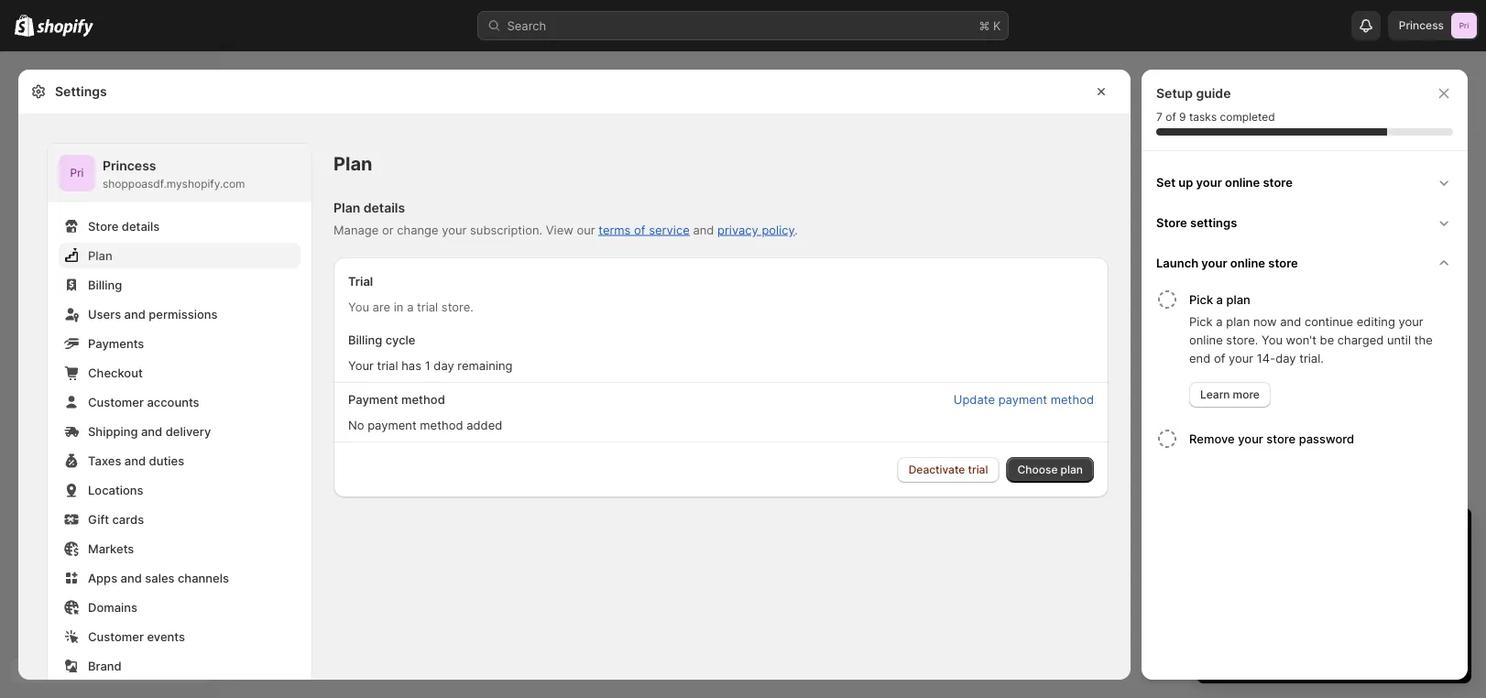 Task type: describe. For each thing, give the bounding box(es) containing it.
locations link
[[59, 478, 301, 503]]

day inside pick a plan now and continue editing your online store. you won't be charged until the end of your 14-day trial.
[[1276, 351, 1296, 365]]

princess for princess
[[1399, 19, 1444, 32]]

domains
[[88, 600, 138, 615]]

setup guide dialog
[[1142, 70, 1468, 680]]

pick for pick a plan now and continue editing your online store. you won't be charged until the end of your 14-day trial.
[[1190, 314, 1213, 329]]

billing cycle
[[348, 333, 416, 347]]

more
[[1233, 388, 1260, 401]]

payments link
[[59, 331, 301, 357]]

shipping
[[88, 424, 138, 439]]

remove your store password
[[1190, 432, 1355, 446]]

update
[[954, 392, 995, 406]]

payment for update
[[999, 392, 1048, 406]]

store for store settings
[[1157, 215, 1188, 230]]

plan inside settings dialog
[[1061, 463, 1083, 477]]

set
[[1157, 175, 1176, 189]]

a for pick a plan
[[1217, 292, 1224, 307]]

delivery
[[166, 424, 211, 439]]

remove
[[1190, 432, 1235, 446]]

payment for no
[[368, 418, 417, 432]]

privacy policy link
[[718, 223, 795, 237]]

choose plan
[[1018, 463, 1083, 477]]

your up until
[[1399, 314, 1424, 329]]

plan for pick a plan
[[1227, 292, 1251, 307]]

charged
[[1338, 333, 1384, 347]]

store details
[[88, 219, 160, 233]]

pick a plan button
[[1190, 283, 1461, 313]]

of inside plan details manage or change your subscription. view our terms of service and privacy policy .
[[634, 223, 646, 237]]

princess image inside shop settings menu "element"
[[59, 155, 95, 192]]

billing for billing
[[88, 278, 122, 292]]

added
[[467, 418, 503, 432]]

1 day left in your trial element
[[1197, 555, 1472, 684]]

pick a plan
[[1190, 292, 1251, 307]]

accounts
[[147, 395, 199, 409]]

gift
[[88, 512, 109, 527]]

launch
[[1157, 256, 1199, 270]]

duties
[[149, 454, 184, 468]]

launch your online store button
[[1149, 243, 1461, 283]]

method for update payment method
[[1051, 392, 1094, 406]]

apps and sales channels link
[[59, 565, 301, 591]]

online inside the launch your online store button
[[1231, 256, 1266, 270]]

privacy
[[718, 223, 759, 237]]

you are in a trial store.
[[348, 300, 474, 314]]

0 vertical spatial plan
[[334, 153, 373, 175]]

apps
[[88, 571, 117, 585]]

pick a plan element
[[1153, 313, 1461, 408]]

method up no payment method added
[[401, 392, 445, 406]]

and for delivery
[[141, 424, 162, 439]]

now
[[1254, 314, 1277, 329]]

store details link
[[59, 214, 301, 239]]

online inside pick a plan now and continue editing your online store. you won't be charged until the end of your 14-day trial.
[[1190, 333, 1223, 347]]

checkout link
[[59, 360, 301, 386]]

set up your online store button
[[1149, 162, 1461, 203]]

domains link
[[59, 595, 301, 620]]

your trial has 1 day remaining
[[348, 358, 513, 373]]

taxes and duties link
[[59, 448, 301, 474]]

end
[[1190, 351, 1211, 365]]

locations
[[88, 483, 144, 497]]

taxes and duties
[[88, 454, 184, 468]]

14-
[[1257, 351, 1276, 365]]

method for no payment method added
[[420, 418, 463, 432]]

or
[[382, 223, 394, 237]]

change
[[397, 223, 439, 237]]

details for plan
[[364, 200, 405, 216]]

the
[[1415, 333, 1433, 347]]

princess shoppoasdf.myshopify.com
[[103, 158, 245, 191]]

apps and sales channels
[[88, 571, 229, 585]]

online inside set up your online store button
[[1225, 175, 1260, 189]]

taxes
[[88, 454, 121, 468]]

learn more
[[1201, 388, 1260, 401]]

and for duties
[[124, 454, 146, 468]]

customer events link
[[59, 624, 301, 650]]

up
[[1179, 175, 1194, 189]]

a for pick a plan now and continue editing your online store. you won't be charged until the end of your 14-day trial.
[[1217, 314, 1223, 329]]

tasks
[[1190, 110, 1217, 124]]

and for permissions
[[124, 307, 146, 321]]

plan for pick a plan now and continue editing your online store. you won't be charged until the end of your 14-day trial.
[[1227, 314, 1250, 329]]

setup
[[1157, 86, 1193, 101]]

shipping and delivery link
[[59, 419, 301, 445]]

mark pick a plan as done image
[[1157, 289, 1179, 311]]

search
[[507, 18, 546, 33]]

users and permissions
[[88, 307, 218, 321]]

plan link
[[59, 243, 301, 269]]

won't
[[1286, 333, 1317, 347]]

your
[[348, 358, 374, 373]]

store. inside pick a plan now and continue editing your online store. you won't be charged until the end of your 14-day trial.
[[1227, 333, 1259, 347]]

shopify image
[[37, 19, 94, 37]]

pick for pick a plan
[[1190, 292, 1214, 307]]

7
[[1157, 110, 1163, 124]]

markets link
[[59, 536, 301, 562]]

and inside pick a plan now and continue editing your online store. you won't be charged until the end of your 14-day trial.
[[1281, 314, 1302, 329]]

pick a plan now and continue editing your online store. you won't be charged until the end of your 14-day trial.
[[1190, 314, 1433, 365]]

in
[[394, 300, 404, 314]]

plan inside plan details manage or change your subscription. view our terms of service and privacy policy .
[[334, 200, 360, 216]]

manage
[[334, 223, 379, 237]]

launch your online store
[[1157, 256, 1298, 270]]

1
[[425, 358, 430, 373]]



Task type: vqa. For each thing, say whether or not it's contained in the screenshot.
the Billing to the bottom
yes



Task type: locate. For each thing, give the bounding box(es) containing it.
plan left now
[[1227, 314, 1250, 329]]

deactivate trial
[[909, 463, 988, 477]]

your right the launch
[[1202, 256, 1228, 270]]

store.
[[442, 300, 474, 314], [1227, 333, 1259, 347]]

store. inside settings dialog
[[442, 300, 474, 314]]

until
[[1388, 333, 1411, 347]]

a down launch your online store
[[1217, 292, 1224, 307]]

choose plan link
[[1007, 457, 1094, 483]]

store settings button
[[1149, 203, 1461, 243]]

0 vertical spatial online
[[1225, 175, 1260, 189]]

0 horizontal spatial day
[[434, 358, 454, 373]]

store inside "button"
[[1157, 215, 1188, 230]]

method up choose plan
[[1051, 392, 1094, 406]]

deactivate
[[909, 463, 965, 477]]

2 vertical spatial store
[[1267, 432, 1296, 446]]

of right end
[[1214, 351, 1226, 365]]

0 horizontal spatial store
[[88, 219, 119, 233]]

details up or
[[364, 200, 405, 216]]

set up your online store
[[1157, 175, 1293, 189]]

pick inside pick a plan now and continue editing your online store. you won't be charged until the end of your 14-day trial.
[[1190, 314, 1213, 329]]

store. down now
[[1227, 333, 1259, 347]]

shop settings menu element
[[48, 144, 312, 698]]

and down customer accounts
[[141, 424, 162, 439]]

terms of service link
[[599, 223, 690, 237]]

has
[[402, 358, 422, 373]]

are
[[373, 300, 391, 314]]

method
[[401, 392, 445, 406], [1051, 392, 1094, 406], [420, 418, 463, 432]]

brand
[[88, 659, 122, 673]]

0 horizontal spatial you
[[348, 300, 369, 314]]

billing for billing cycle
[[348, 333, 382, 347]]

channels
[[178, 571, 229, 585]]

2 horizontal spatial trial
[[968, 463, 988, 477]]

customer events
[[88, 630, 185, 644]]

be
[[1320, 333, 1335, 347]]

trial for deactivate
[[968, 463, 988, 477]]

online up pick a plan
[[1231, 256, 1266, 270]]

cycle
[[386, 333, 416, 347]]

plan details manage or change your subscription. view our terms of service and privacy policy .
[[334, 200, 798, 237]]

0 vertical spatial customer
[[88, 395, 144, 409]]

trial right the in
[[417, 300, 438, 314]]

.
[[795, 223, 798, 237]]

a inside button
[[1217, 292, 1224, 307]]

0 vertical spatial pick
[[1190, 292, 1214, 307]]

customer for customer events
[[88, 630, 144, 644]]

terms
[[599, 223, 631, 237]]

1 vertical spatial billing
[[348, 333, 382, 347]]

0 vertical spatial store.
[[442, 300, 474, 314]]

day
[[1276, 351, 1296, 365], [434, 358, 454, 373]]

store for store details
[[88, 219, 119, 233]]

a inside settings dialog
[[407, 300, 414, 314]]

your inside button
[[1202, 256, 1228, 270]]

details
[[364, 200, 405, 216], [122, 219, 160, 233]]

pick
[[1190, 292, 1214, 307], [1190, 314, 1213, 329]]

events
[[147, 630, 185, 644]]

1 vertical spatial details
[[122, 219, 160, 233]]

2 vertical spatial of
[[1214, 351, 1226, 365]]

0 horizontal spatial of
[[634, 223, 646, 237]]

0 horizontal spatial payment
[[368, 418, 417, 432]]

0 vertical spatial princess image
[[1452, 13, 1477, 38]]

0 horizontal spatial princess
[[103, 158, 156, 174]]

shopify image
[[15, 14, 34, 36]]

1 horizontal spatial day
[[1276, 351, 1296, 365]]

online
[[1225, 175, 1260, 189], [1231, 256, 1266, 270], [1190, 333, 1223, 347]]

store settings
[[1157, 215, 1238, 230]]

remaining
[[458, 358, 513, 373]]

k
[[994, 18, 1001, 33]]

plan right choose
[[1061, 463, 1083, 477]]

and up "won't"
[[1281, 314, 1302, 329]]

gift cards
[[88, 512, 144, 527]]

and right users
[[124, 307, 146, 321]]

trial.
[[1300, 351, 1324, 365]]

and right taxes
[[124, 454, 146, 468]]

1 vertical spatial you
[[1262, 333, 1283, 347]]

store inside button
[[1269, 256, 1298, 270]]

and inside 'link'
[[124, 307, 146, 321]]

store inside shop settings menu "element"
[[88, 219, 119, 233]]

completed
[[1220, 110, 1276, 124]]

billing up users
[[88, 278, 122, 292]]

1 vertical spatial pick
[[1190, 314, 1213, 329]]

2 vertical spatial plan
[[88, 248, 112, 263]]

princess image
[[1452, 13, 1477, 38], [59, 155, 95, 192]]

customer down domains
[[88, 630, 144, 644]]

0 vertical spatial payment
[[999, 392, 1048, 406]]

0 vertical spatial of
[[1166, 110, 1177, 124]]

continue
[[1305, 314, 1354, 329]]

settings dialog
[[18, 70, 1131, 698]]

your right change
[[442, 223, 467, 237]]

plan inside shop settings menu "element"
[[88, 248, 112, 263]]

pick right mark pick a plan as done 'icon'
[[1190, 292, 1214, 307]]

0 vertical spatial billing
[[88, 278, 122, 292]]

permissions
[[149, 307, 218, 321]]

2 vertical spatial online
[[1190, 333, 1223, 347]]

store down "pri" button
[[88, 219, 119, 233]]

guide
[[1196, 86, 1231, 101]]

no payment method added
[[348, 418, 503, 432]]

2 horizontal spatial of
[[1214, 351, 1226, 365]]

1 vertical spatial online
[[1231, 256, 1266, 270]]

users and permissions link
[[59, 302, 301, 327]]

users
[[88, 307, 121, 321]]

billing inside shop settings menu "element"
[[88, 278, 122, 292]]

1 vertical spatial customer
[[88, 630, 144, 644]]

policy
[[762, 223, 795, 237]]

1 customer from the top
[[88, 395, 144, 409]]

plan inside pick a plan now and continue editing your online store. you won't be charged until the end of your 14-day trial.
[[1227, 314, 1250, 329]]

shipping and delivery
[[88, 424, 211, 439]]

online up end
[[1190, 333, 1223, 347]]

1 vertical spatial plan
[[334, 200, 360, 216]]

payment
[[999, 392, 1048, 406], [368, 418, 417, 432]]

customer accounts
[[88, 395, 199, 409]]

learn more link
[[1190, 382, 1271, 408]]

a down pick a plan
[[1217, 314, 1223, 329]]

billing link
[[59, 272, 301, 298]]

update payment method link
[[943, 387, 1105, 412]]

details for store
[[122, 219, 160, 233]]

1 vertical spatial payment
[[368, 418, 417, 432]]

billing
[[88, 278, 122, 292], [348, 333, 382, 347]]

0 horizontal spatial store.
[[442, 300, 474, 314]]

pri button
[[59, 155, 95, 192]]

1 horizontal spatial details
[[364, 200, 405, 216]]

of right 7
[[1166, 110, 1177, 124]]

2 pick from the top
[[1190, 314, 1213, 329]]

your right remove
[[1238, 432, 1264, 446]]

1 vertical spatial store
[[1269, 256, 1298, 270]]

a right the in
[[407, 300, 414, 314]]

0 horizontal spatial billing
[[88, 278, 122, 292]]

plan down launch your online store
[[1227, 292, 1251, 307]]

1 pick from the top
[[1190, 292, 1214, 307]]

your left 14-
[[1229, 351, 1254, 365]]

of inside pick a plan now and continue editing your online store. you won't be charged until the end of your 14-day trial.
[[1214, 351, 1226, 365]]

markets
[[88, 542, 134, 556]]

1 horizontal spatial payment
[[999, 392, 1048, 406]]

⌘
[[979, 18, 990, 33]]

princess inside princess shoppoasdf.myshopify.com
[[103, 158, 156, 174]]

online up settings
[[1225, 175, 1260, 189]]

pick inside pick a plan button
[[1190, 292, 1214, 307]]

trial inside button
[[968, 463, 988, 477]]

view
[[546, 223, 574, 237]]

0 vertical spatial trial
[[417, 300, 438, 314]]

a
[[1217, 292, 1224, 307], [407, 300, 414, 314], [1217, 314, 1223, 329]]

1 horizontal spatial store
[[1157, 215, 1188, 230]]

you left are
[[348, 300, 369, 314]]

1 vertical spatial store.
[[1227, 333, 1259, 347]]

mark remove your store password as done image
[[1157, 428, 1179, 450]]

plan
[[334, 153, 373, 175], [334, 200, 360, 216], [88, 248, 112, 263]]

1 horizontal spatial you
[[1262, 333, 1283, 347]]

day right 1
[[434, 358, 454, 373]]

0 horizontal spatial trial
[[377, 358, 398, 373]]

1 vertical spatial princess image
[[59, 155, 95, 192]]

sales
[[145, 571, 175, 585]]

1 vertical spatial plan
[[1227, 314, 1250, 329]]

and inside plan details manage or change your subscription. view our terms of service and privacy policy .
[[693, 223, 714, 237]]

payments
[[88, 336, 144, 351]]

store. right the in
[[442, 300, 474, 314]]

2 vertical spatial trial
[[968, 463, 988, 477]]

store
[[1263, 175, 1293, 189], [1269, 256, 1298, 270], [1267, 432, 1296, 446]]

day inside settings dialog
[[434, 358, 454, 373]]

shoppoasdf.myshopify.com
[[103, 177, 245, 191]]

checkout
[[88, 366, 143, 380]]

0 horizontal spatial details
[[122, 219, 160, 233]]

deactivate trial button
[[898, 457, 999, 483]]

1 vertical spatial of
[[634, 223, 646, 237]]

1 horizontal spatial billing
[[348, 333, 382, 347]]

payment down payment method
[[368, 418, 417, 432]]

your inside plan details manage or change your subscription. view our terms of service and privacy policy .
[[442, 223, 467, 237]]

details inside shop settings menu "element"
[[122, 219, 160, 233]]

customer accounts link
[[59, 390, 301, 415]]

you up 14-
[[1262, 333, 1283, 347]]

you inside settings dialog
[[348, 300, 369, 314]]

our
[[577, 223, 595, 237]]

1 vertical spatial princess
[[103, 158, 156, 174]]

a inside pick a plan now and continue editing your online store. you won't be charged until the end of your 14-day trial.
[[1217, 314, 1223, 329]]

0 vertical spatial store
[[1263, 175, 1293, 189]]

your right up
[[1197, 175, 1222, 189]]

7 of 9 tasks completed
[[1157, 110, 1276, 124]]

customer down checkout
[[88, 395, 144, 409]]

pick down pick a plan
[[1190, 314, 1213, 329]]

customer for customer accounts
[[88, 395, 144, 409]]

customer
[[88, 395, 144, 409], [88, 630, 144, 644]]

and for sales
[[121, 571, 142, 585]]

and right service
[[693, 223, 714, 237]]

princess for princess shoppoasdf.myshopify.com
[[103, 158, 156, 174]]

0 vertical spatial details
[[364, 200, 405, 216]]

trial right deactivate
[[968, 463, 988, 477]]

0 horizontal spatial princess image
[[59, 155, 95, 192]]

day down "won't"
[[1276, 351, 1296, 365]]

you
[[348, 300, 369, 314], [1262, 333, 1283, 347]]

details inside plan details manage or change your subscription. view our terms of service and privacy policy .
[[364, 200, 405, 216]]

trial for your
[[377, 358, 398, 373]]

trial left 'has'
[[377, 358, 398, 373]]

you inside pick a plan now and continue editing your online store. you won't be charged until the end of your 14-day trial.
[[1262, 333, 1283, 347]]

of right terms at the left top
[[634, 223, 646, 237]]

setup guide
[[1157, 86, 1231, 101]]

1 vertical spatial trial
[[377, 358, 398, 373]]

store down the "store settings" "button"
[[1269, 256, 1298, 270]]

trial
[[348, 274, 373, 288]]

store left password
[[1267, 432, 1296, 446]]

1 horizontal spatial store.
[[1227, 333, 1259, 347]]

⌘ k
[[979, 18, 1001, 33]]

plan inside button
[[1227, 292, 1251, 307]]

billing up your
[[348, 333, 382, 347]]

2 customer from the top
[[88, 630, 144, 644]]

method left added
[[420, 418, 463, 432]]

0 vertical spatial plan
[[1227, 292, 1251, 307]]

subscription.
[[470, 223, 543, 237]]

and
[[693, 223, 714, 237], [124, 307, 146, 321], [1281, 314, 1302, 329], [141, 424, 162, 439], [124, 454, 146, 468], [121, 571, 142, 585]]

1 horizontal spatial princess image
[[1452, 13, 1477, 38]]

1 horizontal spatial trial
[[417, 300, 438, 314]]

payment right update
[[999, 392, 1048, 406]]

of
[[1166, 110, 1177, 124], [634, 223, 646, 237], [1214, 351, 1226, 365]]

store up the launch
[[1157, 215, 1188, 230]]

update payment method
[[954, 392, 1094, 406]]

0 vertical spatial you
[[348, 300, 369, 314]]

brand link
[[59, 653, 301, 679]]

remove your store password button
[[1190, 423, 1461, 456]]

store up the "store settings" "button"
[[1263, 175, 1293, 189]]

1 horizontal spatial of
[[1166, 110, 1177, 124]]

2 vertical spatial plan
[[1061, 463, 1083, 477]]

1 horizontal spatial princess
[[1399, 19, 1444, 32]]

and right apps on the left of the page
[[121, 571, 142, 585]]

settings
[[1191, 215, 1238, 230]]

0 vertical spatial princess
[[1399, 19, 1444, 32]]

payment method
[[348, 392, 445, 406]]

details up plan link
[[122, 219, 160, 233]]



